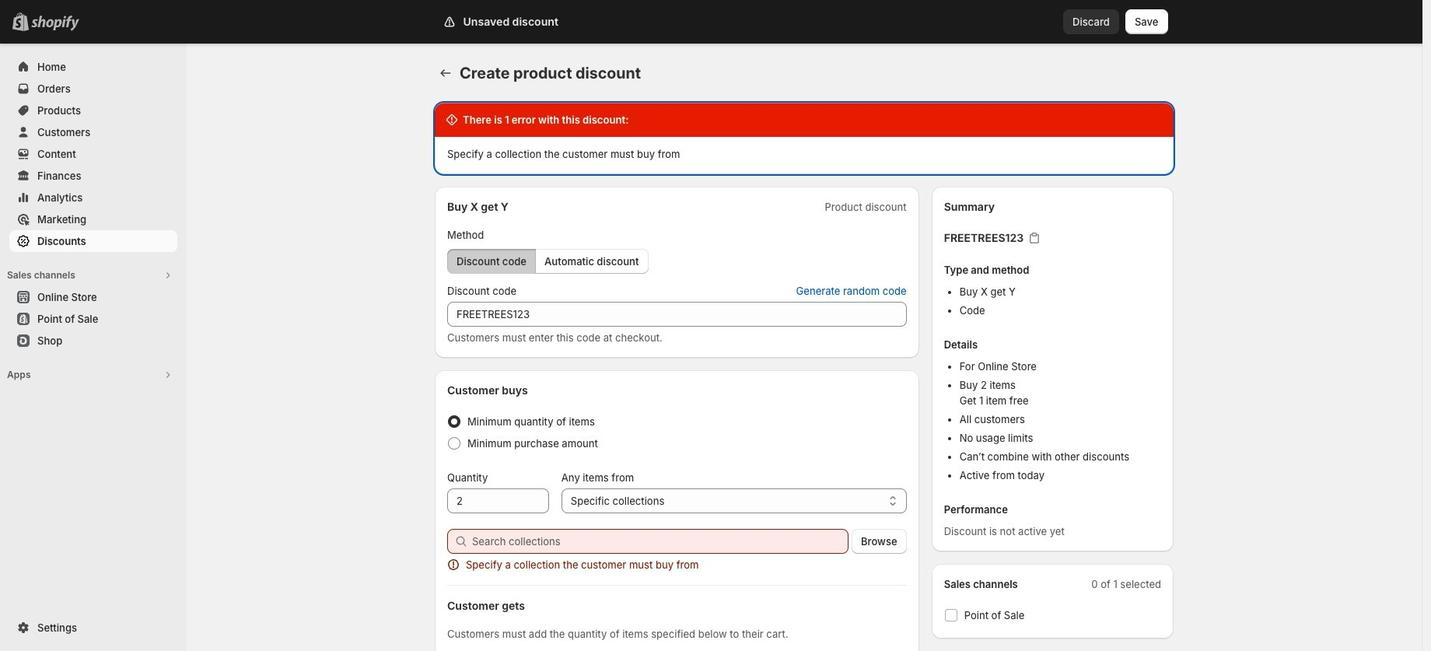 Task type: describe. For each thing, give the bounding box(es) containing it.
Search collections text field
[[472, 529, 849, 554]]

shopify image
[[31, 16, 79, 31]]



Task type: vqa. For each thing, say whether or not it's contained in the screenshot.
Shopify image
yes



Task type: locate. For each thing, give the bounding box(es) containing it.
None text field
[[447, 302, 907, 327]]

None text field
[[447, 489, 549, 514]]



